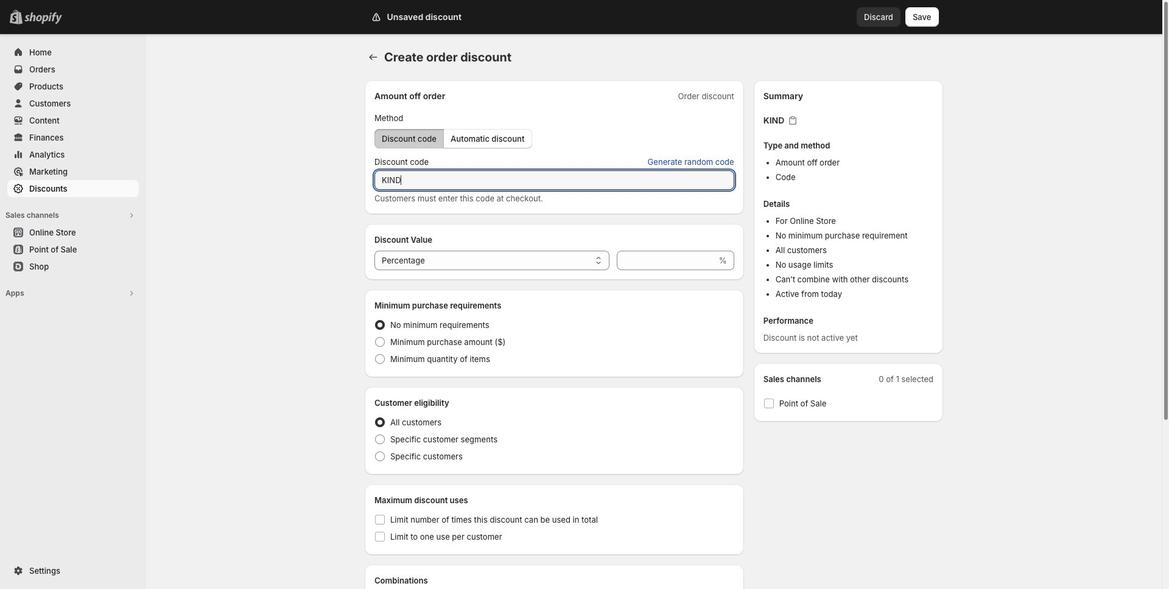 Task type: describe. For each thing, give the bounding box(es) containing it.
shopify image
[[24, 12, 62, 24]]



Task type: locate. For each thing, give the bounding box(es) containing it.
None text field
[[375, 171, 735, 190], [617, 251, 717, 271], [375, 171, 735, 190], [617, 251, 717, 271]]



Task type: vqa. For each thing, say whether or not it's contained in the screenshot.
Shopify image
yes



